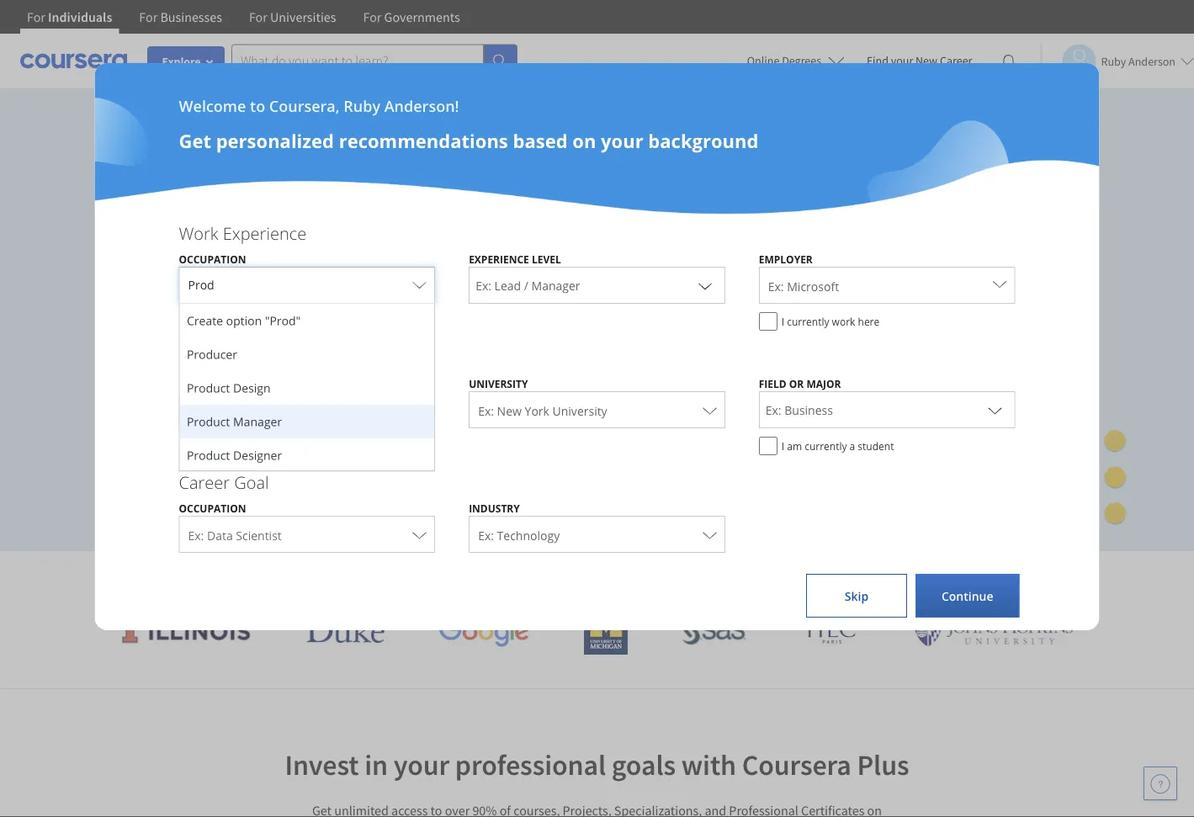 Task type: vqa. For each thing, say whether or not it's contained in the screenshot.
the bottommost events
no



Task type: describe. For each thing, give the bounding box(es) containing it.
/year
[[152, 456, 183, 472]]

universities
[[270, 8, 336, 25]]

technology
[[497, 527, 560, 543]]

/year with 14-day money-back guarantee
[[152, 456, 393, 472]]

1 vertical spatial plus
[[857, 747, 910, 783]]

with inside /year with 14-day money-back guarantee button
[[186, 456, 212, 472]]

/year with 14-day money-back guarantee button
[[109, 455, 393, 473]]

student
[[858, 439, 894, 453]]

field
[[759, 377, 787, 391]]

get
[[179, 128, 211, 153]]

ruby
[[344, 96, 381, 116]]

individuals
[[48, 8, 112, 25]]

/month,
[[129, 377, 177, 393]]

ex: new york university
[[478, 403, 608, 419]]

free
[[203, 416, 229, 433]]

on inside unlimited access to 7,000+ world-class courses, hands-on projects, and job-ready certificate programs—all included in your subscription
[[581, 236, 603, 262]]

"prod"
[[265, 313, 300, 329]]

create
[[186, 313, 223, 329]]

major
[[807, 377, 841, 391]]

scientist
[[236, 527, 282, 543]]

ex: for ex: data scientist
[[188, 527, 204, 543]]

0 horizontal spatial experience
[[223, 221, 307, 245]]

Occupation text field
[[188, 270, 405, 303]]

chevron down image for degree
[[405, 400, 425, 420]]

i am currently a student
[[782, 439, 894, 453]]

7,000+
[[282, 236, 339, 262]]

ex: for ex: new york university
[[478, 403, 494, 419]]

universities
[[496, 565, 604, 592]]

0 vertical spatial new
[[916, 53, 938, 68]]

university of michigan image
[[584, 609, 628, 655]]

i for work experience
[[782, 314, 785, 328]]

leading universities and companies with coursera plus
[[417, 565, 934, 592]]

work experience element
[[162, 221, 1033, 674]]

included
[[530, 266, 604, 291]]

start
[[136, 416, 165, 433]]

1 vertical spatial with
[[758, 565, 798, 592]]

for for governments
[[363, 8, 382, 25]]

chevron down image
[[695, 275, 715, 296]]

field or major
[[759, 377, 841, 391]]

product manager
[[186, 414, 282, 430]]

banner navigation
[[13, 0, 474, 34]]

trial
[[232, 416, 258, 433]]

1 vertical spatial coursera
[[742, 747, 852, 783]]

data
[[207, 527, 233, 543]]

guarantee
[[332, 456, 393, 472]]

find your new career
[[867, 53, 973, 68]]

recommendations
[[339, 128, 508, 153]]

access
[[198, 236, 254, 262]]

coursera,
[[269, 96, 340, 116]]

on inside dialog
[[573, 128, 596, 153]]

world-
[[344, 236, 399, 262]]

class
[[399, 236, 441, 262]]

I am currently a student checkbox
[[759, 437, 778, 456]]

hands-
[[522, 236, 581, 262]]

1 vertical spatial day
[[233, 456, 254, 472]]

job-
[[226, 266, 259, 291]]

unlimited
[[109, 236, 193, 262]]

projects,
[[109, 266, 183, 291]]

for for businesses
[[139, 8, 158, 25]]

ex: microsoft
[[769, 278, 840, 294]]

i currently work here
[[782, 314, 880, 328]]

microsoft
[[787, 278, 840, 294]]

certificate
[[313, 266, 398, 291]]

am
[[787, 439, 802, 453]]

product for product designer
[[186, 448, 230, 464]]

producer
[[186, 346, 237, 362]]

1 vertical spatial experience
[[469, 252, 529, 266]]

subscription
[[153, 296, 260, 321]]

start 7-day free trial button
[[109, 404, 285, 445]]

governments
[[384, 8, 460, 25]]

i for education
[[782, 439, 785, 453]]

skip button
[[807, 574, 908, 618]]

in inside unlimited access to 7,000+ world-class courses, hands-on projects, and job-ready certificate programs—all included in your subscription
[[608, 266, 624, 291]]

or
[[790, 377, 804, 391]]

option
[[226, 313, 262, 329]]

to inside unlimited access to 7,000+ world-class courses, hands-on projects, and job-ready certificate programs—all included in your subscription
[[259, 236, 277, 262]]

currently inside the work experience element
[[787, 314, 830, 328]]

work
[[832, 314, 856, 328]]

for businesses
[[139, 8, 222, 25]]

design
[[233, 380, 270, 396]]

welcome
[[179, 96, 246, 116]]

unlimited access to 7,000+ world-class courses, hands-on projects, and job-ready certificate programs—all included in your subscription
[[109, 236, 624, 321]]

goals
[[612, 747, 676, 783]]

coursera image
[[20, 47, 127, 74]]

work experience
[[179, 221, 307, 245]]

anderson!
[[385, 96, 459, 116]]

university of illinois at urbana-champaign image
[[121, 618, 252, 645]]

1 horizontal spatial and
[[609, 565, 645, 592]]

ex: data scientist
[[188, 527, 282, 543]]



Task type: locate. For each thing, give the bounding box(es) containing it.
2 vertical spatial with
[[682, 747, 737, 783]]

1 for from the left
[[27, 8, 45, 25]]

skip
[[845, 588, 869, 604]]

university right york
[[553, 403, 608, 419]]

0 vertical spatial occupation
[[179, 252, 246, 266]]

ex: left york
[[478, 403, 494, 419]]

your inside unlimited access to 7,000+ world-class courses, hands-on projects, and job-ready certificate programs—all included in your subscription
[[109, 296, 148, 321]]

i
[[782, 314, 785, 328], [782, 439, 785, 453]]

in right included
[[608, 266, 624, 291]]

to up ready
[[259, 236, 277, 262]]

career goal
[[179, 471, 269, 494]]

product down education
[[186, 380, 230, 396]]

university up york
[[469, 377, 528, 391]]

degree
[[179, 377, 217, 391]]

1 horizontal spatial university
[[553, 403, 608, 419]]

None search field
[[232, 44, 518, 78]]

chevron down image
[[405, 400, 425, 420], [985, 400, 1006, 420]]

ready
[[259, 266, 308, 291]]

ex: inside the work experience element
[[769, 278, 784, 294]]

experience left level
[[469, 252, 529, 266]]

with
[[186, 456, 212, 472], [758, 565, 798, 592], [682, 747, 737, 783]]

1 vertical spatial university
[[553, 403, 608, 419]]

0 vertical spatial to
[[250, 96, 265, 116]]

1 horizontal spatial chevron down image
[[985, 400, 1006, 420]]

1 vertical spatial on
[[581, 236, 603, 262]]

goal
[[234, 471, 269, 494]]

ex: left data
[[188, 527, 204, 543]]

1 horizontal spatial with
[[682, 747, 737, 783]]

based
[[513, 128, 568, 153]]

designer
[[233, 448, 282, 464]]

with right companies
[[758, 565, 798, 592]]

new
[[916, 53, 938, 68], [497, 403, 522, 419]]

2 occupation from the top
[[179, 501, 246, 515]]

sas image
[[682, 618, 746, 645]]

1 vertical spatial currently
[[805, 439, 847, 453]]

1 vertical spatial career
[[179, 471, 230, 494]]

0 horizontal spatial career
[[179, 471, 230, 494]]

currently
[[787, 314, 830, 328], [805, 439, 847, 453]]

0 vertical spatial currently
[[787, 314, 830, 328]]

companies
[[650, 565, 753, 592]]

leading
[[422, 565, 491, 592]]

level
[[532, 252, 561, 266]]

1 horizontal spatial day
[[233, 456, 254, 472]]

your
[[891, 53, 914, 68], [601, 128, 644, 153], [109, 296, 148, 321], [394, 747, 450, 783]]

4 for from the left
[[363, 8, 382, 25]]

0 vertical spatial and
[[188, 266, 221, 291]]

i right i currently work here checkbox
[[782, 314, 785, 328]]

find
[[867, 53, 889, 68]]

3 for from the left
[[249, 8, 268, 25]]

1 horizontal spatial new
[[916, 53, 938, 68]]

professional
[[455, 747, 606, 783]]

0 horizontal spatial in
[[365, 747, 388, 783]]

0 vertical spatial coursera
[[804, 565, 890, 592]]

on
[[573, 128, 596, 153], [581, 236, 603, 262]]

1 chevron down image from the left
[[405, 400, 425, 420]]

1 vertical spatial and
[[609, 565, 645, 592]]

to inside onboardingmodal dialog
[[250, 96, 265, 116]]

0 vertical spatial experience
[[223, 221, 307, 245]]

experience
[[223, 221, 307, 245], [469, 252, 529, 266]]

ex: for ex: technology
[[478, 527, 494, 543]]

for left universities on the top left of the page
[[249, 8, 268, 25]]

new right find
[[916, 53, 938, 68]]

0 vertical spatial in
[[608, 266, 624, 291]]

0 horizontal spatial chevron down image
[[405, 400, 425, 420]]

for universities
[[249, 8, 336, 25]]

0 horizontal spatial and
[[188, 266, 221, 291]]

for left businesses in the left of the page
[[139, 8, 158, 25]]

start 7-day free trial
[[136, 416, 258, 433]]

7-
[[168, 416, 179, 433]]

0 vertical spatial with
[[186, 456, 212, 472]]

ex: inside the education element
[[478, 403, 494, 419]]

0 vertical spatial university
[[469, 377, 528, 391]]

new inside the education element
[[497, 403, 522, 419]]

coursera
[[804, 565, 890, 592], [742, 747, 852, 783]]

york
[[525, 403, 550, 419]]

product right 7-
[[186, 414, 230, 430]]

product up career goal
[[186, 448, 230, 464]]

for governments
[[363, 8, 460, 25]]

get personalized recommendations based on your background
[[179, 128, 759, 153]]

product designer
[[186, 448, 282, 464]]

row group
[[180, 304, 435, 674]]

i left am
[[782, 439, 785, 453]]

help center image
[[1151, 774, 1171, 794]]

with left 14-
[[186, 456, 212, 472]]

occupation up data
[[179, 501, 246, 515]]

2 horizontal spatial with
[[758, 565, 798, 592]]

courses,
[[445, 236, 517, 262]]

2 i from the top
[[782, 439, 785, 453]]

work
[[179, 221, 219, 245]]

experience up ready
[[223, 221, 307, 245]]

1 vertical spatial product
[[186, 414, 230, 430]]

here
[[858, 314, 880, 328]]

for individuals
[[27, 8, 112, 25]]

product for product manager
[[186, 414, 230, 430]]

0 vertical spatial day
[[179, 416, 201, 433]]

coursera plus image
[[109, 158, 365, 183]]

career down product designer
[[179, 471, 230, 494]]

for for universities
[[249, 8, 268, 25]]

industry
[[469, 501, 520, 515]]

with right goals
[[682, 747, 737, 783]]

on right 'based'
[[573, 128, 596, 153]]

0 vertical spatial i
[[782, 314, 785, 328]]

career left show notifications image
[[940, 53, 973, 68]]

to up personalized
[[250, 96, 265, 116]]

programs—all
[[402, 266, 525, 291]]

university
[[469, 377, 528, 391], [553, 403, 608, 419]]

1 vertical spatial new
[[497, 403, 522, 419]]

cancel
[[180, 377, 218, 393]]

your inside onboardingmodal dialog
[[601, 128, 644, 153]]

background
[[649, 128, 759, 153]]

currently inside the education element
[[805, 439, 847, 453]]

continue button
[[916, 574, 1020, 618]]

welcome to coursera, ruby anderson!
[[179, 96, 459, 116]]

education
[[179, 346, 254, 369]]

career goal element
[[162, 471, 1033, 562]]

hec paris image
[[801, 615, 860, 649]]

ex: technology
[[478, 527, 560, 543]]

0 horizontal spatial university
[[469, 377, 528, 391]]

in right invest at left
[[365, 747, 388, 783]]

experience level
[[469, 252, 561, 266]]

currently down ex: microsoft
[[787, 314, 830, 328]]

johns hopkins university image
[[914, 616, 1074, 647]]

duke university image
[[307, 616, 384, 643]]

plus
[[895, 565, 934, 592], [857, 747, 910, 783]]

ex: down industry
[[478, 527, 494, 543]]

product
[[186, 380, 230, 396], [186, 414, 230, 430], [186, 448, 230, 464]]

/month, cancel anytime
[[129, 377, 269, 393]]

continue
[[942, 588, 994, 604]]

1 occupation from the top
[[179, 252, 246, 266]]

chevron down image for field or major
[[985, 400, 1006, 420]]

occupation for work
[[179, 252, 246, 266]]

money-
[[257, 456, 301, 472]]

ex: down the employer
[[769, 278, 784, 294]]

for for individuals
[[27, 8, 45, 25]]

career inside onboardingmodal dialog
[[179, 471, 230, 494]]

employer
[[759, 252, 813, 266]]

for left governments
[[363, 8, 382, 25]]

ex: for ex: microsoft
[[769, 278, 784, 294]]

I currently work here checkbox
[[759, 312, 778, 331]]

2 vertical spatial product
[[186, 448, 230, 464]]

0 vertical spatial product
[[186, 380, 230, 396]]

0 horizontal spatial new
[[497, 403, 522, 419]]

1 i from the top
[[782, 314, 785, 328]]

occupation down work
[[179, 252, 246, 266]]

on up included
[[581, 236, 603, 262]]

3 product from the top
[[186, 448, 230, 464]]

1 vertical spatial i
[[782, 439, 785, 453]]

2 chevron down image from the left
[[985, 400, 1006, 420]]

0 vertical spatial career
[[940, 53, 973, 68]]

invest
[[285, 747, 359, 783]]

Occupation field
[[180, 266, 435, 304]]

occupation inside "career goal" element
[[179, 501, 246, 515]]

occupation inside the work experience element
[[179, 252, 246, 266]]

1 horizontal spatial career
[[940, 53, 973, 68]]

personalized
[[216, 128, 334, 153]]

find your new career link
[[859, 51, 981, 72]]

0 vertical spatial plus
[[895, 565, 934, 592]]

occupation for career
[[179, 501, 246, 515]]

a
[[850, 439, 856, 453]]

show notifications image
[[999, 55, 1019, 75]]

anytime
[[221, 377, 269, 393]]

2 for from the left
[[139, 8, 158, 25]]

for left individuals
[[27, 8, 45, 25]]

row group containing create option "prod"
[[180, 304, 435, 674]]

new left york
[[497, 403, 522, 419]]

0 horizontal spatial with
[[186, 456, 212, 472]]

google image
[[439, 616, 530, 647]]

product for product design
[[186, 380, 230, 396]]

2 product from the top
[[186, 414, 230, 430]]

1 vertical spatial occupation
[[179, 501, 246, 515]]

0 horizontal spatial day
[[179, 416, 201, 433]]

back
[[301, 456, 329, 472]]

0 vertical spatial on
[[573, 128, 596, 153]]

row group inside the work experience element
[[180, 304, 435, 674]]

manager
[[233, 414, 282, 430]]

education element
[[162, 346, 1033, 464]]

in
[[608, 266, 624, 291], [365, 747, 388, 783]]

1 vertical spatial to
[[259, 236, 277, 262]]

onboardingmodal dialog
[[0, 0, 1195, 818]]

and up university of michigan "image"
[[609, 565, 645, 592]]

1 product from the top
[[186, 380, 230, 396]]

and up subscription
[[188, 266, 221, 291]]

product design
[[186, 380, 270, 396]]

1 horizontal spatial experience
[[469, 252, 529, 266]]

create option "prod"
[[186, 313, 300, 329]]

1 vertical spatial in
[[365, 747, 388, 783]]

1 horizontal spatial in
[[608, 266, 624, 291]]

and inside unlimited access to 7,000+ world-class courses, hands-on projects, and job-ready certificate programs—all included in your subscription
[[188, 266, 221, 291]]

currently left a
[[805, 439, 847, 453]]

14-
[[215, 456, 233, 472]]



